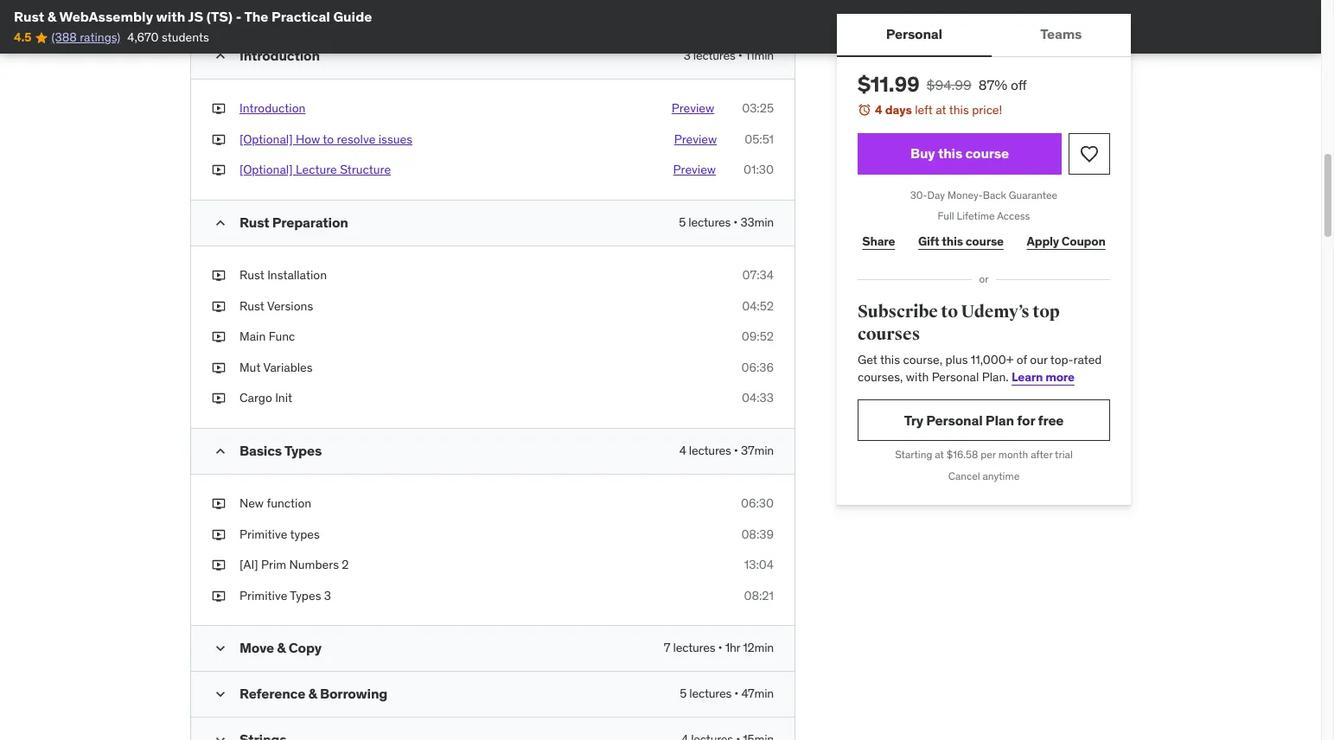 Task type: vqa. For each thing, say whether or not it's contained in the screenshot.


Task type: describe. For each thing, give the bounding box(es) containing it.
sections
[[208, 7, 254, 23]]

trial
[[1055, 448, 1073, 461]]

5 for reference & borrowing
[[680, 686, 687, 702]]

top
[[1033, 301, 1060, 323]]

copy
[[289, 639, 322, 657]]

off
[[1011, 76, 1027, 93]]

lectures right 113
[[283, 7, 327, 23]]

share
[[862, 233, 895, 249]]

[optional] lecture structure
[[240, 162, 391, 178]]

full
[[938, 210, 954, 223]]

alarm image
[[858, 103, 872, 117]]

structure
[[340, 162, 391, 178]]

5 small image from the top
[[212, 732, 229, 740]]

apply
[[1027, 233, 1059, 249]]

with inside get this course, plus 11,000+ of our top-rated courses, with personal plan.
[[906, 369, 929, 385]]

numbers
[[289, 557, 339, 573]]

& for reference
[[308, 685, 317, 702]]

types
[[290, 526, 320, 542]]

xsmall image for new function
[[212, 495, 226, 512]]

course,
[[903, 352, 943, 368]]

coupon
[[1062, 233, 1106, 249]]

this for buy
[[938, 144, 963, 162]]

0 vertical spatial with
[[156, 8, 185, 25]]

this for gift
[[942, 233, 963, 249]]

access
[[997, 210, 1030, 223]]

47min
[[741, 686, 774, 702]]

& for move
[[277, 639, 286, 657]]

left
[[915, 102, 933, 118]]

month
[[998, 448, 1028, 461]]

money-
[[948, 188, 983, 201]]

gift
[[918, 233, 939, 249]]

2 introduction from the top
[[240, 100, 306, 116]]

share button
[[858, 224, 900, 259]]

buy this course
[[911, 144, 1009, 162]]

primitive types 3
[[240, 588, 331, 603]]

xsmall image for rust versions
[[212, 298, 226, 315]]

main
[[240, 329, 266, 344]]

[optional] how to resolve issues button
[[240, 131, 412, 148]]

guarantee
[[1009, 188, 1058, 201]]

03:25
[[742, 100, 774, 116]]

xsmall image for primitive types
[[212, 526, 226, 543]]

4 lectures • 37min
[[679, 443, 774, 458]]

this for get
[[880, 352, 900, 368]]

cancel
[[948, 470, 980, 483]]

course for buy this course
[[965, 144, 1009, 162]]

20
[[190, 7, 205, 23]]

personal inside button
[[886, 25, 942, 43]]

rust for rust versions
[[240, 298, 264, 314]]

13h 24m
[[337, 7, 383, 23]]

mut
[[240, 360, 261, 375]]

1 xsmall image from the top
[[212, 100, 226, 117]]

13:04
[[744, 557, 774, 573]]

plan
[[986, 411, 1014, 429]]

1 introduction from the top
[[240, 47, 320, 64]]

5 for rust preparation
[[679, 214, 686, 230]]

primitive types
[[240, 526, 320, 542]]

113
[[264, 7, 280, 23]]

11min
[[745, 48, 774, 63]]

personal inside get this course, plus 11,000+ of our top-rated courses, with personal plan.
[[932, 369, 979, 385]]

starting at $16.58 per month after trial cancel anytime
[[895, 448, 1073, 483]]

new
[[240, 495, 264, 511]]

lectures for basics types
[[689, 443, 731, 458]]

price!
[[972, 102, 1002, 118]]

learn more link
[[1012, 369, 1075, 385]]

small image for basics types
[[212, 443, 229, 460]]

preview for 01:30
[[673, 162, 716, 178]]

learn more
[[1012, 369, 1075, 385]]

rust & webassembly with js (ts) - the practical guide
[[14, 8, 372, 25]]

to inside the subscribe to udemy's top courses
[[941, 301, 958, 323]]

apply coupon
[[1027, 233, 1106, 249]]

main func
[[240, 329, 295, 344]]

08:39
[[741, 526, 774, 542]]

12min
[[743, 640, 774, 656]]

06:30
[[741, 495, 774, 511]]

lectures for rust preparation
[[689, 214, 731, 230]]

preview for 03:25
[[672, 100, 714, 116]]

37min
[[741, 443, 774, 458]]

4 for 4 lectures • 37min
[[679, 443, 686, 458]]

30-
[[910, 188, 927, 201]]

rust for rust & webassembly with js (ts) - the practical guide
[[14, 8, 44, 25]]

subscribe to udemy's top courses
[[858, 301, 1060, 345]]

lecture
[[296, 162, 337, 178]]

personal inside "link"
[[926, 411, 983, 429]]

to inside [optional] how to resolve issues button
[[323, 131, 334, 147]]

get this course, plus 11,000+ of our top-rated courses, with personal plan.
[[858, 352, 1102, 385]]

7 lectures • 1hr 12min
[[664, 640, 774, 656]]

04:52
[[742, 298, 774, 314]]

preview for 05:51
[[674, 131, 717, 147]]

rust for rust installation
[[240, 267, 264, 283]]

$16.58
[[947, 448, 978, 461]]

wishlist image
[[1079, 143, 1100, 164]]

the
[[244, 8, 268, 25]]

[ai]
[[240, 557, 258, 573]]

issues
[[378, 131, 412, 147]]

(ts)
[[206, 8, 233, 25]]

function
[[267, 495, 311, 511]]

(388
[[52, 30, 77, 45]]

20 sections • 113 lectures • 13h 24m
[[190, 7, 383, 23]]

07:34
[[742, 267, 774, 283]]

• for basics types
[[734, 443, 738, 458]]

[optional] for [optional] lecture structure
[[240, 162, 293, 178]]

day
[[927, 188, 945, 201]]

move
[[240, 639, 274, 657]]

course for gift this course
[[966, 233, 1004, 249]]

08:21
[[744, 588, 774, 603]]

webassembly
[[59, 8, 153, 25]]

4,670
[[127, 30, 159, 45]]

subscribe
[[858, 301, 938, 323]]

4,670 students
[[127, 30, 209, 45]]

xsmall image for rust installation
[[212, 267, 226, 284]]



Task type: locate. For each thing, give the bounding box(es) containing it.
course up 'back'
[[965, 144, 1009, 162]]

preview
[[672, 100, 714, 116], [674, 131, 717, 147], [673, 162, 716, 178]]

3 left 11min
[[684, 48, 691, 63]]

4 left the 37min in the right bottom of the page
[[679, 443, 686, 458]]

at inside starting at $16.58 per month after trial cancel anytime
[[935, 448, 944, 461]]

get
[[858, 352, 878, 368]]

xsmall image left cargo at the bottom of page
[[212, 390, 226, 407]]

courses
[[858, 323, 920, 345]]

more
[[1046, 369, 1075, 385]]

1 course from the top
[[965, 144, 1009, 162]]

students
[[162, 30, 209, 45]]

1 small image from the top
[[212, 48, 229, 65]]

2 vertical spatial xsmall image
[[212, 390, 226, 407]]

this up courses,
[[880, 352, 900, 368]]

9 xsmall image from the top
[[212, 588, 226, 605]]

types for primitive
[[290, 588, 321, 603]]

rated
[[1074, 352, 1102, 368]]

•
[[256, 7, 261, 23], [330, 7, 334, 23], [738, 48, 743, 63], [734, 214, 738, 230], [734, 443, 738, 458], [718, 640, 722, 656], [734, 686, 739, 702]]

introduction up how
[[240, 100, 306, 116]]

small image for introduction
[[212, 48, 229, 65]]

lectures right 7
[[673, 640, 715, 656]]

this down $94.99
[[949, 102, 969, 118]]

0 horizontal spatial to
[[323, 131, 334, 147]]

small image
[[212, 48, 229, 65], [212, 214, 229, 232], [212, 443, 229, 460], [212, 686, 229, 703], [212, 732, 229, 740]]

this
[[949, 102, 969, 118], [938, 144, 963, 162], [942, 233, 963, 249], [880, 352, 900, 368]]

5 down 7 lectures • 1hr 12min
[[680, 686, 687, 702]]

1 primitive from the top
[[240, 526, 287, 542]]

tab list
[[837, 14, 1131, 57]]

primitive for primitive types 3
[[240, 588, 287, 603]]

2 horizontal spatial &
[[308, 685, 317, 702]]

move & copy
[[240, 639, 322, 657]]

rust preparation
[[240, 214, 348, 231]]

3 xsmall image from the top
[[212, 390, 226, 407]]

primitive for primitive types
[[240, 526, 287, 542]]

3
[[684, 48, 691, 63], [324, 588, 331, 603]]

personal up the $16.58
[[926, 411, 983, 429]]

course down "lifetime"
[[966, 233, 1004, 249]]

2 primitive from the top
[[240, 588, 287, 603]]

& left the copy
[[277, 639, 286, 657]]

course inside button
[[965, 144, 1009, 162]]

4 for 4 days left at this price!
[[875, 102, 883, 118]]

& up (388
[[47, 8, 56, 25]]

33min
[[741, 214, 774, 230]]

func
[[269, 329, 295, 344]]

3 xsmall image from the top
[[212, 162, 226, 179]]

back
[[983, 188, 1006, 201]]

introduction button
[[240, 100, 306, 117]]

04:33
[[742, 390, 774, 406]]

how
[[296, 131, 320, 147]]

• left the 37min in the right bottom of the page
[[734, 443, 738, 458]]

types for basics
[[284, 442, 322, 459]]

teams
[[1041, 25, 1082, 43]]

at left the $16.58
[[935, 448, 944, 461]]

lectures down 7 lectures • 1hr 12min
[[689, 686, 732, 702]]

$11.99 $94.99 87% off
[[858, 71, 1027, 98]]

1 horizontal spatial to
[[941, 301, 958, 323]]

4 right alarm icon
[[875, 102, 883, 118]]

apply coupon button
[[1022, 224, 1110, 259]]

8 xsmall image from the top
[[212, 557, 226, 574]]

xsmall image for mut variables
[[212, 360, 226, 376]]

3 down numbers
[[324, 588, 331, 603]]

xsmall image for [ai] prim numbers 2
[[212, 557, 226, 574]]

2 xsmall image from the top
[[212, 131, 226, 148]]

1 [optional] from the top
[[240, 131, 293, 147]]

2 small image from the top
[[212, 214, 229, 232]]

1 vertical spatial 5
[[680, 686, 687, 702]]

0 vertical spatial introduction
[[240, 47, 320, 64]]

to
[[323, 131, 334, 147], [941, 301, 958, 323]]

prim
[[261, 557, 286, 573]]

lectures for introduction
[[693, 48, 736, 63]]

2 course from the top
[[966, 233, 1004, 249]]

1 vertical spatial preview
[[674, 131, 717, 147]]

xsmall image
[[212, 100, 226, 117], [212, 131, 226, 148], [212, 162, 226, 179], [212, 298, 226, 315], [212, 329, 226, 346], [212, 495, 226, 512], [212, 526, 226, 543], [212, 557, 226, 574], [212, 588, 226, 605]]

0 vertical spatial &
[[47, 8, 56, 25]]

starting
[[895, 448, 933, 461]]

1 xsmall image from the top
[[212, 267, 226, 284]]

1 vertical spatial primitive
[[240, 588, 287, 603]]

top-
[[1050, 352, 1074, 368]]

1 vertical spatial types
[[290, 588, 321, 603]]

06:36
[[741, 360, 774, 375]]

0 vertical spatial primitive
[[240, 526, 287, 542]]

1 vertical spatial to
[[941, 301, 958, 323]]

2 vertical spatial preview
[[673, 162, 716, 178]]

personal
[[886, 25, 942, 43], [932, 369, 979, 385], [926, 411, 983, 429]]

types down numbers
[[290, 588, 321, 603]]

our
[[1030, 352, 1048, 368]]

0 vertical spatial course
[[965, 144, 1009, 162]]

gift this course link
[[914, 224, 1008, 259]]

&
[[47, 8, 56, 25], [277, 639, 286, 657], [308, 685, 317, 702]]

ratings)
[[80, 30, 120, 45]]

0 horizontal spatial with
[[156, 8, 185, 25]]

[optional] how to resolve issues
[[240, 131, 412, 147]]

4 days left at this price!
[[875, 102, 1002, 118]]

basics types
[[240, 442, 322, 459]]

buy
[[911, 144, 935, 162]]

& right the reference
[[308, 685, 317, 702]]

reference
[[240, 685, 305, 702]]

0 vertical spatial personal
[[886, 25, 942, 43]]

rust versions
[[240, 298, 313, 314]]

1 vertical spatial at
[[935, 448, 944, 461]]

with up 4,670 students at the top left of page
[[156, 8, 185, 25]]

of
[[1017, 352, 1027, 368]]

try personal plan for free link
[[858, 400, 1110, 441]]

with down the course,
[[906, 369, 929, 385]]

to right how
[[323, 131, 334, 147]]

learn
[[1012, 369, 1043, 385]]

1 horizontal spatial 4
[[875, 102, 883, 118]]

5
[[679, 214, 686, 230], [680, 686, 687, 702]]

2 vertical spatial &
[[308, 685, 317, 702]]

rust left the "preparation"
[[240, 214, 269, 231]]

installation
[[267, 267, 327, 283]]

$94.99
[[927, 76, 972, 93]]

lectures left 33min at top
[[689, 214, 731, 230]]

types right basics
[[284, 442, 322, 459]]

this inside buy this course button
[[938, 144, 963, 162]]

[ai] prim numbers 2
[[240, 557, 349, 573]]

small image for rust preparation
[[212, 214, 229, 232]]

personal up $11.99
[[886, 25, 942, 43]]

0 vertical spatial xsmall image
[[212, 267, 226, 284]]

1 horizontal spatial 3
[[684, 48, 691, 63]]

3 lectures • 11min
[[684, 48, 774, 63]]

preview up 5 lectures • 33min at the right top
[[673, 162, 716, 178]]

lectures left 11min
[[693, 48, 736, 63]]

introduction down 20 sections • 113 lectures • 13h 24m
[[240, 47, 320, 64]]

3 small image from the top
[[212, 443, 229, 460]]

this right buy at top
[[938, 144, 963, 162]]

1 vertical spatial course
[[966, 233, 1004, 249]]

• for move & copy
[[718, 640, 722, 656]]

7 xsmall image from the top
[[212, 526, 226, 543]]

1 vertical spatial [optional]
[[240, 162, 293, 178]]

1 vertical spatial introduction
[[240, 100, 306, 116]]

2 xsmall image from the top
[[212, 360, 226, 376]]

after
[[1031, 448, 1053, 461]]

0 horizontal spatial &
[[47, 8, 56, 25]]

6 xsmall image from the top
[[212, 495, 226, 512]]

preview down 3 lectures • 11min
[[672, 100, 714, 116]]

0 horizontal spatial 3
[[324, 588, 331, 603]]

• left 13h 24m
[[330, 7, 334, 23]]

small image for reference & borrowing
[[212, 686, 229, 703]]

anytime
[[983, 470, 1020, 483]]

new function
[[240, 495, 311, 511]]

small image
[[212, 640, 229, 657]]

(388 ratings)
[[52, 30, 120, 45]]

xsmall image for primitive types 3
[[212, 588, 226, 605]]

practical
[[272, 8, 330, 25]]

init
[[275, 390, 292, 406]]

1 vertical spatial xsmall image
[[212, 360, 226, 376]]

guide
[[333, 8, 372, 25]]

buy this course button
[[858, 133, 1062, 174]]

personal down plus
[[932, 369, 979, 385]]

01:30
[[744, 162, 774, 178]]

to left udemy's
[[941, 301, 958, 323]]

• for reference & borrowing
[[734, 686, 739, 702]]

days
[[885, 102, 912, 118]]

0 vertical spatial 5
[[679, 214, 686, 230]]

borrowing
[[320, 685, 388, 702]]

lectures for reference & borrowing
[[689, 686, 732, 702]]

this right gift
[[942, 233, 963, 249]]

basics
[[240, 442, 282, 459]]

courses,
[[858, 369, 903, 385]]

preview left 05:51 at right
[[674, 131, 717, 147]]

plan.
[[982, 369, 1009, 385]]

rust up main
[[240, 298, 264, 314]]

js
[[188, 8, 203, 25]]

0 horizontal spatial 4
[[679, 443, 686, 458]]

0 vertical spatial preview
[[672, 100, 714, 116]]

primitive down prim
[[240, 588, 287, 603]]

course
[[965, 144, 1009, 162], [966, 233, 1004, 249]]

4 small image from the top
[[212, 686, 229, 703]]

1 vertical spatial with
[[906, 369, 929, 385]]

2 [optional] from the top
[[240, 162, 293, 178]]

5 left 33min at top
[[679, 214, 686, 230]]

• for introduction
[[738, 48, 743, 63]]

0 vertical spatial 4
[[875, 102, 883, 118]]

preparation
[[272, 214, 348, 231]]

for
[[1017, 411, 1035, 429]]

1 vertical spatial 3
[[324, 588, 331, 603]]

xsmall image for main func
[[212, 329, 226, 346]]

try
[[904, 411, 923, 429]]

rust up rust versions
[[240, 267, 264, 283]]

lectures for move & copy
[[673, 640, 715, 656]]

at right 'left'
[[936, 102, 947, 118]]

[optional] down introduction button
[[240, 131, 293, 147]]

plus
[[945, 352, 968, 368]]

0 vertical spatial at
[[936, 102, 947, 118]]

cargo
[[240, 390, 272, 406]]

4 xsmall image from the top
[[212, 298, 226, 315]]

• left 11min
[[738, 48, 743, 63]]

4
[[875, 102, 883, 118], [679, 443, 686, 458]]

0 vertical spatial types
[[284, 442, 322, 459]]

variables
[[263, 360, 313, 375]]

lectures left the 37min in the right bottom of the page
[[689, 443, 731, 458]]

2 vertical spatial personal
[[926, 411, 983, 429]]

0 vertical spatial to
[[323, 131, 334, 147]]

xsmall image for cargo init
[[212, 390, 226, 407]]

0 vertical spatial 3
[[684, 48, 691, 63]]

• left 33min at top
[[734, 214, 738, 230]]

1 vertical spatial personal
[[932, 369, 979, 385]]

$11.99
[[858, 71, 920, 98]]

rust up 4.5 in the left of the page
[[14, 8, 44, 25]]

• left 113
[[256, 7, 261, 23]]

1 vertical spatial &
[[277, 639, 286, 657]]

1 vertical spatial 4
[[679, 443, 686, 458]]

cargo init
[[240, 390, 292, 406]]

tab list containing personal
[[837, 14, 1131, 57]]

lifetime
[[957, 210, 995, 223]]

• for rust preparation
[[734, 214, 738, 230]]

xsmall image
[[212, 267, 226, 284], [212, 360, 226, 376], [212, 390, 226, 407]]

[optional] left the lecture on the top left
[[240, 162, 293, 178]]

5 lectures • 47min
[[680, 686, 774, 702]]

5 xsmall image from the top
[[212, 329, 226, 346]]

rust for rust preparation
[[240, 214, 269, 231]]

per
[[981, 448, 996, 461]]

• left 47min
[[734, 686, 739, 702]]

personal button
[[837, 14, 991, 55]]

this inside get this course, plus 11,000+ of our top-rated courses, with personal plan.
[[880, 352, 900, 368]]

[optional] for [optional] how to resolve issues
[[240, 131, 293, 147]]

this inside gift this course link
[[942, 233, 963, 249]]

1 horizontal spatial with
[[906, 369, 929, 385]]

0 vertical spatial [optional]
[[240, 131, 293, 147]]

xsmall image left mut
[[212, 360, 226, 376]]

• left the "1hr"
[[718, 640, 722, 656]]

[optional] lecture structure button
[[240, 162, 391, 179]]

1 horizontal spatial &
[[277, 639, 286, 657]]

primitive up prim
[[240, 526, 287, 542]]

2
[[342, 557, 349, 573]]

7
[[664, 640, 670, 656]]

xsmall image left rust installation
[[212, 267, 226, 284]]

primitive
[[240, 526, 287, 542], [240, 588, 287, 603]]

mut variables
[[240, 360, 313, 375]]



